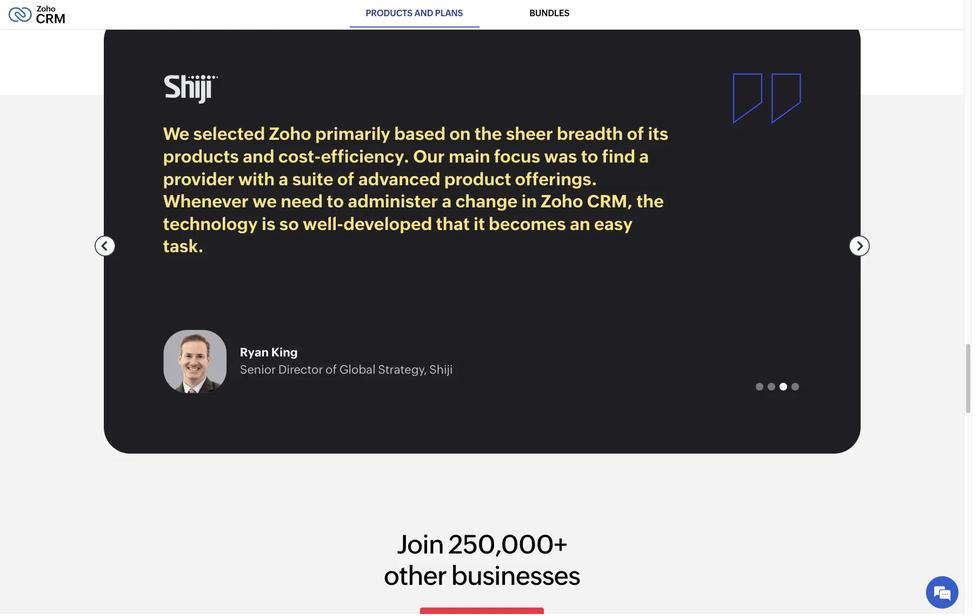 Task type: vqa. For each thing, say whether or not it's contained in the screenshot.
Choose from a wide range of industry-specific templates and create as many custom fields as you need to get your most unique and complex projects off the ground. Design workflows and set rules to streamline and control project execution. on the top
no



Task type: locate. For each thing, give the bounding box(es) containing it.
ryan
[[240, 346, 269, 360]]

products
[[366, 8, 413, 18]]

products
[[163, 147, 239, 167]]

offerings.
[[515, 169, 597, 189]]

previous arrow image
[[93, 234, 117, 258]]

becomes
[[489, 214, 566, 234]]

well-
[[303, 214, 344, 234]]

developed
[[344, 214, 432, 234]]

of inside ryan king senior director of global strategy, shiji
[[326, 363, 337, 377]]

250,000+
[[448, 530, 567, 560]]

2 vertical spatial of
[[326, 363, 337, 377]]

to up well-
[[327, 192, 344, 212]]

1 horizontal spatial the
[[637, 192, 664, 212]]

is
[[262, 214, 276, 234]]

and left 'plans'
[[415, 8, 433, 18]]

and inside we selected zoho primarily based on the sheer breadth of its products and cost-efficiency. our main focus was to find a provider with a suite of advanced product offerings. whenever we need to administer a change in
[[243, 147, 274, 167]]

1 horizontal spatial and
[[415, 8, 433, 18]]

tab panel containing we selected zoho primarily based on the sheer breadth of its products and cost-efficiency. our main focus was to find a provider with a suite of advanced product offerings. whenever we need to administer a change in
[[163, 73, 677, 394]]

technology
[[163, 214, 258, 234]]

zoho inside we selected zoho primarily based on the sheer breadth of its products and cost-efficiency. our main focus was to find a provider with a suite of advanced product offerings. whenever we need to administer a change in
[[269, 124, 311, 144]]

1 vertical spatial zoho
[[541, 192, 583, 212]]

task.
[[163, 237, 204, 257]]

0 horizontal spatial zoho
[[269, 124, 311, 144]]

zoho up cost-
[[269, 124, 311, 144]]

the right the crm, at the right top
[[637, 192, 664, 212]]

zoho
[[269, 124, 311, 144], [541, 192, 583, 212]]

a right with
[[279, 169, 288, 189]]

1 horizontal spatial zoho
[[541, 192, 583, 212]]

global
[[339, 363, 376, 377]]

breadth
[[557, 124, 623, 144]]

a
[[639, 147, 649, 167], [279, 169, 288, 189], [442, 192, 452, 212]]

change
[[456, 192, 518, 212]]

administer
[[348, 192, 438, 212]]

the right on
[[475, 124, 502, 144]]

the
[[475, 124, 502, 144], [637, 192, 664, 212]]

1 vertical spatial the
[[637, 192, 664, 212]]

1 horizontal spatial a
[[442, 192, 452, 212]]

0 vertical spatial the
[[475, 124, 502, 144]]

efficiency.
[[321, 147, 409, 167]]

need
[[281, 192, 323, 212]]

of
[[627, 124, 644, 144], [337, 169, 355, 189], [326, 363, 337, 377]]

businesses
[[451, 561, 580, 591]]

to
[[581, 147, 598, 167], [327, 192, 344, 212]]

0 horizontal spatial to
[[327, 192, 344, 212]]

product
[[444, 169, 511, 189]]

0 horizontal spatial a
[[279, 169, 288, 189]]

1 vertical spatial and
[[243, 147, 274, 167]]

so
[[279, 214, 299, 234]]

to down breadth
[[581, 147, 598, 167]]

cost-
[[278, 147, 321, 167]]

0 vertical spatial a
[[639, 147, 649, 167]]

ryan king senior director of global strategy, shiji
[[240, 346, 453, 377]]

0 vertical spatial to
[[581, 147, 598, 167]]

0 horizontal spatial and
[[243, 147, 274, 167]]

king
[[271, 346, 298, 360]]

of left global
[[326, 363, 337, 377]]

of down the efficiency.
[[337, 169, 355, 189]]

a up that
[[442, 192, 452, 212]]

crm,
[[587, 192, 633, 212]]

of left its
[[627, 124, 644, 144]]

and
[[415, 8, 433, 18], [243, 147, 274, 167]]

and up with
[[243, 147, 274, 167]]

2 vertical spatial a
[[442, 192, 452, 212]]

in
[[521, 192, 537, 212]]

was
[[544, 147, 577, 167]]

tab list
[[754, 381, 801, 395]]

0 vertical spatial zoho
[[269, 124, 311, 144]]

zoho down offerings.
[[541, 192, 583, 212]]

whenever
[[163, 192, 249, 212]]

easy
[[594, 214, 633, 234]]

next arrow image
[[847, 234, 871, 258]]

the inside the technology is so well-developed that it becomes an easy task.
[[637, 192, 664, 212]]

join 250,000+ other businesses
[[384, 530, 580, 591]]

a right find
[[639, 147, 649, 167]]

shiji
[[429, 363, 453, 377]]

tab panel
[[163, 73, 677, 394]]

0 vertical spatial and
[[415, 8, 433, 18]]

0 horizontal spatial the
[[475, 124, 502, 144]]



Task type: describe. For each thing, give the bounding box(es) containing it.
0 vertical spatial of
[[627, 124, 644, 144]]

we
[[252, 192, 277, 212]]

1 vertical spatial to
[[327, 192, 344, 212]]

senior
[[240, 363, 276, 377]]

director
[[278, 363, 323, 377]]

selected
[[193, 124, 265, 144]]

primarily
[[315, 124, 390, 144]]

plans
[[435, 8, 463, 18]]

that
[[436, 214, 470, 234]]

an
[[570, 214, 590, 234]]

zoho crm,
[[541, 192, 633, 212]]

zoho crm logo image
[[8, 3, 65, 26]]

on
[[449, 124, 471, 144]]

products and plans
[[366, 8, 463, 18]]

its
[[648, 124, 669, 144]]

sheer
[[506, 124, 553, 144]]

provider
[[163, 169, 234, 189]]

1 horizontal spatial to
[[581, 147, 598, 167]]

join
[[397, 530, 444, 560]]

we selected zoho primarily based on the sheer breadth of its products and cost-efficiency. our main focus was to find a provider with a suite of advanced product offerings. whenever we need to administer a change in
[[163, 124, 669, 212]]

find
[[602, 147, 636, 167]]

it
[[474, 214, 485, 234]]

focus
[[494, 147, 540, 167]]

we
[[163, 124, 189, 144]]

suite
[[292, 169, 333, 189]]

bundles
[[530, 8, 570, 18]]

the inside we selected zoho primarily based on the sheer breadth of its products and cost-efficiency. our main focus was to find a provider with a suite of advanced product offerings. whenever we need to administer a change in
[[475, 124, 502, 144]]

1 vertical spatial a
[[279, 169, 288, 189]]

advanced
[[358, 169, 441, 189]]

the technology is so well-developed that it becomes an easy task.
[[163, 192, 664, 257]]

main
[[449, 147, 490, 167]]

based
[[394, 124, 446, 144]]

1 vertical spatial of
[[337, 169, 355, 189]]

2 horizontal spatial a
[[639, 147, 649, 167]]

our
[[413, 147, 445, 167]]

with
[[238, 169, 275, 189]]

strategy,
[[378, 363, 427, 377]]

other
[[384, 561, 447, 591]]



